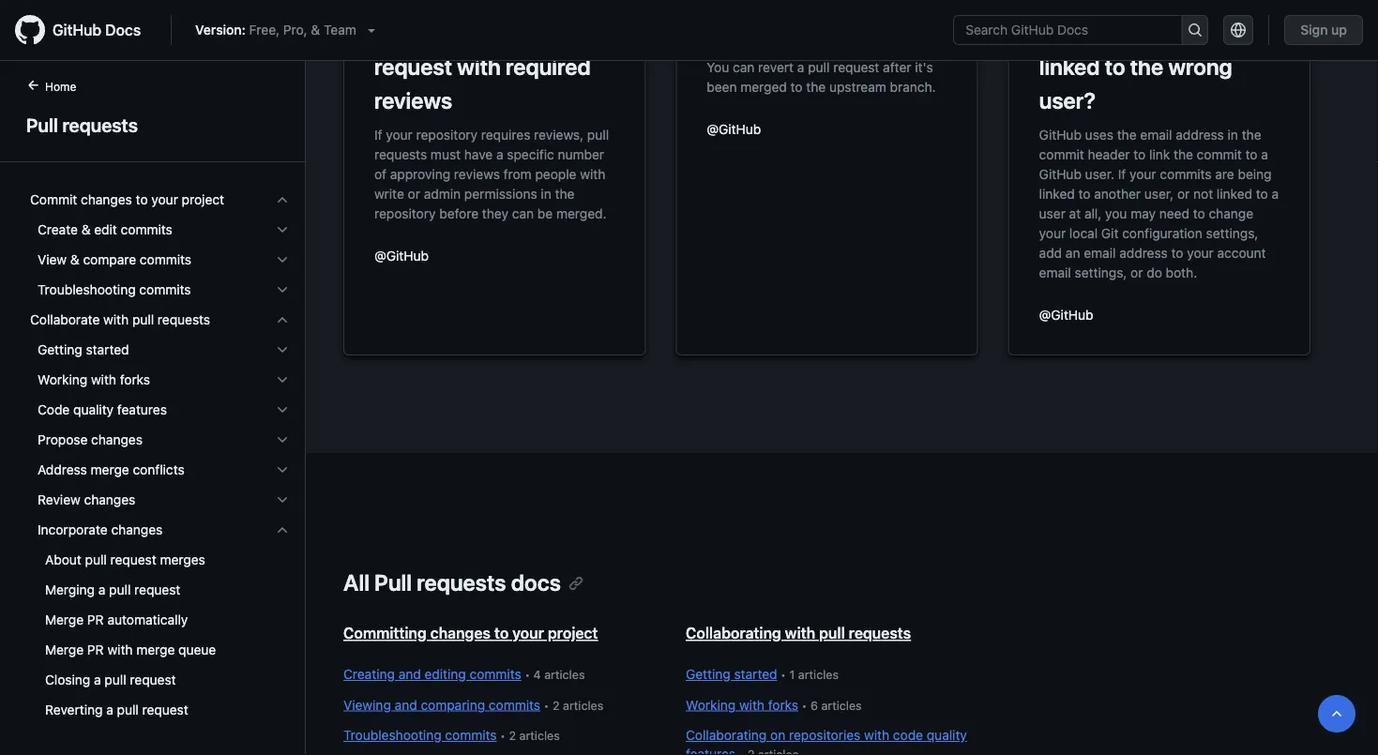 Task type: locate. For each thing, give the bounding box(es) containing it.
0 vertical spatial project
[[182, 192, 224, 207]]

automatically
[[107, 612, 188, 628]]

permissions
[[464, 186, 537, 201]]

troubleshooting commits • 2 articles
[[343, 728, 560, 743]]

do
[[1147, 265, 1163, 280]]

7 sc 9kayk9 0 image from the top
[[275, 463, 290, 478]]

changes up address merge conflicts
[[91, 432, 143, 448]]

0 horizontal spatial reviews
[[374, 87, 453, 114]]

committing changes to your project
[[343, 625, 598, 642]]

1 vertical spatial @github
[[374, 248, 429, 263]]

linked up user?
[[1039, 53, 1100, 80]]

• down "viewing and comparing commits • 2 articles"
[[500, 729, 506, 743]]

request up upstream
[[834, 59, 880, 75]]

pull requests link
[[23, 111, 282, 139]]

articles inside working with forks • 6 articles
[[822, 699, 862, 712]]

&
[[311, 22, 320, 38], [81, 222, 91, 237], [70, 252, 80, 267]]

github for github uses the email address in the commit header to link the commit to a github user. if your commits are being linked to another user, or not linked to a user at all, you may need to change your local git configuration settings, add an email address to your account email settings, or do both.
[[1039, 127, 1082, 142]]

1 horizontal spatial email
[[1084, 245, 1116, 260]]

& for create & edit commits
[[81, 222, 91, 237]]

pull for merging a pull request
[[109, 582, 131, 598]]

0 horizontal spatial working
[[38, 372, 87, 388]]

quality inside dropdown button
[[73, 402, 114, 418]]

forks
[[120, 372, 150, 388], [768, 697, 799, 713]]

1 horizontal spatial features
[[686, 747, 736, 755]]

0 horizontal spatial or
[[408, 186, 420, 201]]

sc 9kayk9 0 image inside "propose changes" dropdown button
[[275, 433, 290, 448]]

troubleshooting down viewing
[[343, 728, 442, 743]]

2 incorporate changes element from the top
[[15, 545, 305, 725]]

1 pr from the top
[[87, 612, 104, 628]]

project for commit changes to your project
[[182, 192, 224, 207]]

pull for collaborate with pull requests
[[132, 312, 154, 328]]

about pull request merges
[[45, 552, 205, 568]]

sc 9kayk9 0 image inside the code quality features dropdown button
[[275, 403, 290, 418]]

address
[[38, 462, 87, 478]]

1 vertical spatial address
[[1120, 245, 1168, 260]]

at
[[1070, 206, 1081, 221]]

sc 9kayk9 0 image
[[275, 192, 290, 207], [275, 312, 290, 328], [275, 373, 290, 388], [275, 493, 290, 508]]

collaborating on repositories with code quality features
[[686, 728, 967, 755]]

collaborate with pull requests element
[[15, 305, 305, 725], [15, 335, 305, 725]]

reviews inside if your repository requires reviews, pull requests must have a specific number of approving reviews from people with write or admin permissions in the repository before they can be merged.
[[454, 166, 500, 182]]

the inside if your repository requires reviews, pull requests must have a specific number of approving reviews from people with write or admin permissions in the repository before they can be merged.
[[555, 186, 575, 201]]

sc 9kayk9 0 image for address merge conflicts
[[275, 463, 290, 478]]

address up the do
[[1120, 245, 1168, 260]]

pull up reverting a pull request
[[105, 672, 126, 688]]

0 vertical spatial features
[[117, 402, 167, 418]]

2 vertical spatial email
[[1039, 265, 1072, 280]]

about pull request merges link
[[23, 545, 297, 575]]

sc 9kayk9 0 image for getting started
[[275, 343, 290, 358]]

changes up about pull request merges at the bottom left
[[111, 522, 163, 538]]

• left 4 in the bottom left of the page
[[525, 668, 530, 682]]

incorporate changes element containing incorporate changes
[[15, 515, 305, 725]]

changes for incorporate
[[111, 522, 163, 538]]

github left "user."
[[1039, 166, 1082, 182]]

@github
[[707, 121, 761, 137], [374, 248, 429, 263], [1039, 307, 1094, 322]]

1 horizontal spatial in
[[1228, 127, 1239, 142]]

if up another on the right of page
[[1118, 166, 1126, 182]]

getting
[[38, 342, 82, 358], [686, 667, 731, 682]]

0 horizontal spatial can
[[512, 206, 534, 221]]

1 horizontal spatial or
[[1131, 265, 1143, 280]]

commits
[[1164, 20, 1252, 46], [1160, 166, 1212, 182], [121, 222, 173, 237], [140, 252, 192, 267], [139, 282, 191, 297], [470, 667, 522, 682], [489, 697, 541, 713], [445, 728, 497, 743]]

1 vertical spatial pr
[[87, 642, 104, 658]]

0 vertical spatial collaborating
[[686, 625, 782, 642]]

account
[[1218, 245, 1267, 260]]

closing a pull request
[[45, 672, 176, 688]]

started
[[86, 342, 129, 358], [734, 667, 778, 682]]

articles inside troubleshooting commits • 2 articles
[[519, 729, 560, 743]]

0 vertical spatial quality
[[73, 402, 114, 418]]

you can revert a pull request after it's been merged to the upstream branch.
[[707, 59, 936, 94]]

working inside working with forks dropdown button
[[38, 372, 87, 388]]

2 pr from the top
[[87, 642, 104, 658]]

to inside you can revert a pull request after it's been merged to the upstream branch.
[[791, 79, 803, 94]]

started up working with forks • 6 articles
[[734, 667, 778, 682]]

3 sc 9kayk9 0 image from the top
[[275, 373, 290, 388]]

sc 9kayk9 0 image for collaborate with pull requests
[[275, 312, 290, 328]]

changes up creating and editing commits • 4 articles
[[430, 625, 491, 642]]

0 horizontal spatial forks
[[120, 372, 150, 388]]

1 vertical spatial collaborating
[[686, 728, 767, 743]]

1 horizontal spatial address
[[1176, 127, 1224, 142]]

0 vertical spatial @github
[[707, 121, 761, 137]]

with up 1
[[785, 625, 816, 642]]

getting inside dropdown button
[[38, 342, 82, 358]]

my
[[1128, 20, 1159, 46]]

are left my
[[1091, 20, 1123, 46]]

0 horizontal spatial quality
[[73, 402, 114, 418]]

project inside dropdown button
[[182, 192, 224, 207]]

2 inside troubleshooting commits • 2 articles
[[509, 729, 516, 743]]

with left code
[[864, 728, 890, 743]]

sign up
[[1301, 22, 1348, 38]]

merge up closing
[[45, 642, 84, 658]]

troubleshooting commits
[[38, 282, 191, 297]]

reviews inside approving a pull request with required reviews
[[374, 87, 453, 114]]

pull inside closing a pull request 'link'
[[105, 672, 126, 688]]

1 vertical spatial can
[[512, 206, 534, 221]]

working
[[38, 372, 87, 388], [686, 697, 736, 713]]

0 horizontal spatial 2
[[509, 729, 516, 743]]

commits down "viewing and comparing commits • 2 articles"
[[445, 728, 497, 743]]

1 collaborating from the top
[[686, 625, 782, 642]]

user,
[[1145, 186, 1174, 201]]

1 horizontal spatial commit
[[1197, 146, 1242, 162]]

a down requires
[[496, 146, 504, 162]]

pull inside about pull request merges link
[[85, 552, 107, 568]]

1 horizontal spatial 2
[[553, 699, 560, 712]]

collaborating up getting started • 1 articles on the bottom of page
[[686, 625, 782, 642]]

0 vertical spatial merge
[[45, 612, 84, 628]]

merge for merge pr with merge queue
[[45, 642, 84, 658]]

merge inside "link"
[[45, 612, 84, 628]]

sc 9kayk9 0 image for incorporate changes
[[275, 523, 290, 538]]

triangle down image
[[364, 23, 379, 38]]

scroll to top image
[[1330, 707, 1345, 722]]

email down "git"
[[1084, 245, 1116, 260]]

pull up merge pr automatically
[[109, 582, 131, 598]]

0 vertical spatial repository
[[416, 127, 478, 142]]

0 horizontal spatial settings,
[[1075, 265, 1127, 280]]

reviews up must
[[374, 87, 453, 114]]

merge inside dropdown button
[[91, 462, 129, 478]]

pr inside "link"
[[87, 612, 104, 628]]

or down approving
[[408, 186, 420, 201]]

@github down been
[[707, 121, 761, 137]]

people
[[535, 166, 577, 182]]

1 horizontal spatial reviews
[[454, 166, 500, 182]]

changes up edit at the top of the page
[[81, 192, 132, 207]]

request for approving a pull request with required reviews
[[374, 53, 452, 80]]

1 horizontal spatial can
[[733, 59, 755, 75]]

1 vertical spatial and
[[395, 697, 417, 713]]

pull inside merging a pull request link
[[109, 582, 131, 598]]

sc 9kayk9 0 image inside the troubleshooting commits dropdown button
[[275, 282, 290, 297]]

a inside if your repository requires reviews, pull requests must have a specific number of approving reviews from people with write or admin permissions in the repository before they can be merged.
[[496, 146, 504, 162]]

• left 1
[[781, 668, 786, 682]]

your down user
[[1039, 225, 1066, 241]]

why
[[1039, 20, 1086, 46]]

collaborate with pull requests
[[30, 312, 210, 328]]

merging a pull request
[[45, 582, 180, 598]]

pull up required
[[502, 20, 539, 46]]

articles inside creating and editing commits • 4 articles
[[544, 668, 585, 682]]

collaborate with pull requests element containing getting started
[[15, 335, 305, 725]]

2
[[553, 699, 560, 712], [509, 729, 516, 743]]

1 horizontal spatial if
[[1118, 166, 1126, 182]]

• left 6
[[802, 699, 807, 712]]

collaborate with pull requests button
[[23, 305, 297, 335]]

0 horizontal spatial &
[[70, 252, 80, 267]]

2 sc 9kayk9 0 image from the top
[[275, 312, 290, 328]]

forks for working with forks • 6 articles
[[768, 697, 799, 713]]

pull down 'incorporate changes'
[[85, 552, 107, 568]]

collaborating left on at the bottom right of page
[[686, 728, 767, 743]]

commit up "being"
[[1197, 146, 1242, 162]]

propose changes
[[38, 432, 143, 448]]

0 horizontal spatial in
[[541, 186, 552, 201]]

or left the do
[[1131, 265, 1143, 280]]

commit changes to your project element containing commit changes to your project
[[15, 185, 305, 305]]

sc 9kayk9 0 image inside view & compare commits dropdown button
[[275, 252, 290, 267]]

troubleshooting commits button
[[23, 275, 297, 305]]

the right 'link' at the top of the page
[[1174, 146, 1194, 162]]

1 merge from the top
[[45, 612, 84, 628]]

0 horizontal spatial getting
[[38, 342, 82, 358]]

to down revert
[[791, 79, 803, 94]]

with down approving
[[457, 53, 501, 80]]

2 commit changes to your project element from the top
[[15, 215, 305, 305]]

pr
[[87, 612, 104, 628], [87, 642, 104, 658]]

and right viewing
[[395, 697, 417, 713]]

sc 9kayk9 0 image for create & edit commits
[[275, 222, 290, 237]]

forks up on at the bottom right of page
[[768, 697, 799, 713]]

commits inside github uses the email address in the commit header to link the commit to a github user. if your commits are being linked to another user, or not linked to a user at all, you may need to change your local git configuration settings, add an email address to your account email settings, or do both.
[[1160, 166, 1212, 182]]

to down not in the right of the page
[[1193, 206, 1206, 221]]

0 horizontal spatial address
[[1120, 245, 1168, 260]]

incorporate changes element containing about pull request merges
[[15, 545, 305, 725]]

edit
[[94, 222, 117, 237]]

request down merge pr with merge queue link
[[130, 672, 176, 688]]

pull down home
[[26, 114, 58, 136]]

4 sc 9kayk9 0 image from the top
[[275, 493, 290, 508]]

tooltip
[[1319, 695, 1356, 733]]

1 collaborate with pull requests element from the top
[[15, 305, 305, 725]]

0 vertical spatial are
[[1091, 20, 1123, 46]]

it's
[[915, 59, 933, 75]]

1 vertical spatial 2
[[509, 729, 516, 743]]

1 horizontal spatial &
[[81, 222, 91, 237]]

2 merge from the top
[[45, 642, 84, 658]]

1 commit changes to your project element from the top
[[15, 185, 305, 305]]

in up "being"
[[1228, 127, 1239, 142]]

1 vertical spatial forks
[[768, 697, 799, 713]]

revert
[[758, 59, 794, 75]]

changes
[[81, 192, 132, 207], [91, 432, 143, 448], [84, 492, 135, 508], [111, 522, 163, 538], [430, 625, 491, 642]]

collaborating with pull requests
[[686, 625, 911, 642]]

address merge conflicts button
[[23, 455, 297, 485]]

& right pro,
[[311, 22, 320, 38]]

features down working with forks dropdown button at left
[[117, 402, 167, 418]]

changes for committing
[[430, 625, 491, 642]]

working down getting started • 1 articles on the bottom of page
[[686, 697, 736, 713]]

in inside github uses the email address in the commit header to link the commit to a github user. if your commits are being linked to another user, or not linked to a user at all, you may need to change your local git configuration settings, add an email address to your account email settings, or do both.
[[1228, 127, 1239, 142]]

merge down propose changes at the bottom of the page
[[91, 462, 129, 478]]

0 horizontal spatial @github
[[374, 248, 429, 263]]

• inside getting started • 1 articles
[[781, 668, 786, 682]]

commits inside view & compare commits dropdown button
[[140, 252, 192, 267]]

2 horizontal spatial email
[[1141, 127, 1173, 142]]

repository down write
[[374, 206, 436, 221]]

3 sc 9kayk9 0 image from the top
[[275, 282, 290, 297]]

started inside dropdown button
[[86, 342, 129, 358]]

to inside commit changes to your project dropdown button
[[136, 192, 148, 207]]

github
[[53, 21, 102, 39], [1039, 127, 1082, 142], [1039, 166, 1082, 182]]

•
[[525, 668, 530, 682], [781, 668, 786, 682], [544, 699, 549, 712], [802, 699, 807, 712], [500, 729, 506, 743]]

0 vertical spatial in
[[1228, 127, 1239, 142]]

0 horizontal spatial project
[[182, 192, 224, 207]]

1 vertical spatial started
[[734, 667, 778, 682]]

1 sc 9kayk9 0 image from the top
[[275, 192, 290, 207]]

are left "being"
[[1216, 166, 1235, 182]]

1 vertical spatial getting
[[686, 667, 731, 682]]

collaborate with pull requests element containing collaborate with pull requests
[[15, 305, 305, 725]]

1 horizontal spatial started
[[734, 667, 778, 682]]

4
[[534, 668, 541, 682]]

quality inside collaborating on repositories with code quality features
[[927, 728, 967, 743]]

committing changes to your project link
[[343, 625, 598, 642]]

linked up user
[[1039, 186, 1075, 201]]

0 horizontal spatial features
[[117, 402, 167, 418]]

home link
[[19, 78, 106, 97]]

sign up link
[[1285, 15, 1364, 45]]

features
[[117, 402, 167, 418], [686, 747, 736, 755]]

can inside you can revert a pull request after it's been merged to the upstream branch.
[[733, 59, 755, 75]]

your up of
[[386, 127, 413, 142]]

1 horizontal spatial settings,
[[1206, 225, 1259, 241]]

2 vertical spatial github
[[1039, 166, 1082, 182]]

0 vertical spatial and
[[399, 667, 421, 682]]

sc 9kayk9 0 image inside incorporate changes dropdown button
[[275, 523, 290, 538]]

commit
[[30, 192, 77, 207]]

0 horizontal spatial started
[[86, 342, 129, 358]]

1 vertical spatial working
[[686, 697, 736, 713]]

sc 9kayk9 0 image inside 'review changes' dropdown button
[[275, 493, 290, 508]]

1 incorporate changes element from the top
[[15, 515, 305, 725]]

1 vertical spatial repository
[[374, 206, 436, 221]]

1 vertical spatial are
[[1216, 166, 1235, 182]]

merge pr automatically
[[45, 612, 188, 628]]

getting for getting started
[[38, 342, 82, 358]]

1 vertical spatial troubleshooting
[[343, 728, 442, 743]]

• inside troubleshooting commits • 2 articles
[[500, 729, 506, 743]]

1 vertical spatial github
[[1039, 127, 1082, 142]]

you
[[1106, 206, 1127, 221]]

github left docs
[[53, 21, 102, 39]]

merged.
[[557, 206, 607, 221]]

@github down an
[[1039, 307, 1094, 322]]

0 vertical spatial can
[[733, 59, 755, 75]]

• down creating and editing commits • 4 articles
[[544, 699, 549, 712]]

0 vertical spatial started
[[86, 342, 129, 358]]

sc 9kayk9 0 image for commit changes to your project
[[275, 192, 290, 207]]

6 sc 9kayk9 0 image from the top
[[275, 433, 290, 448]]

1 horizontal spatial getting
[[686, 667, 731, 682]]

sc 9kayk9 0 image inside create & edit commits dropdown button
[[275, 222, 290, 237]]

0 vertical spatial pr
[[87, 612, 104, 628]]

articles inside "viewing and comparing commits • 2 articles"
[[563, 699, 604, 712]]

commit changes to your project element
[[15, 185, 305, 305], [15, 215, 305, 305]]

the left upstream
[[806, 79, 826, 94]]

the down people
[[555, 186, 575, 201]]

0 vertical spatial settings,
[[1206, 225, 1259, 241]]

commit left header
[[1039, 146, 1085, 162]]

1 vertical spatial &
[[81, 222, 91, 237]]

with
[[457, 53, 501, 80], [580, 166, 606, 182], [103, 312, 129, 328], [91, 372, 116, 388], [785, 625, 816, 642], [107, 642, 133, 658], [739, 697, 765, 713], [864, 728, 890, 743]]

admin
[[424, 186, 461, 201]]

collaborating inside collaborating on repositories with code quality features
[[686, 728, 767, 743]]

0 vertical spatial reviews
[[374, 87, 453, 114]]

project up create & edit commits dropdown button
[[182, 192, 224, 207]]

if inside github uses the email address in the commit header to link the commit to a github user. if your commits are being linked to another user, or not linked to a user at all, you may need to change your local git configuration settings, add an email address to your account email settings, or do both.
[[1118, 166, 1126, 182]]

sc 9kayk9 0 image for propose changes
[[275, 433, 290, 448]]

changes for commit
[[81, 192, 132, 207]]

sc 9kayk9 0 image for code quality features
[[275, 403, 290, 418]]

5 sc 9kayk9 0 image from the top
[[275, 403, 290, 418]]

pr up closing a pull request
[[87, 642, 104, 658]]

a down closing a pull request
[[106, 702, 113, 718]]

1 horizontal spatial forks
[[768, 697, 799, 713]]

2 horizontal spatial @github
[[1039, 307, 1094, 322]]

troubleshooting inside the troubleshooting commits dropdown button
[[38, 282, 136, 297]]

2 vertical spatial &
[[70, 252, 80, 267]]

sc 9kayk9 0 image inside working with forks dropdown button
[[275, 373, 290, 388]]

closing a pull request link
[[23, 665, 297, 695]]

or left not in the right of the page
[[1178, 186, 1190, 201]]

getting started button
[[23, 335, 297, 365]]

request inside 'link'
[[130, 672, 176, 688]]

1 horizontal spatial are
[[1216, 166, 1235, 182]]

commits up wrong
[[1164, 20, 1252, 46]]

closing
[[45, 672, 90, 688]]

merge down merging
[[45, 612, 84, 628]]

0 horizontal spatial if
[[374, 127, 382, 142]]

about
[[45, 552, 81, 568]]

1 horizontal spatial project
[[548, 625, 598, 642]]

sc 9kayk9 0 image for troubleshooting commits
[[275, 282, 290, 297]]

2 collaborate with pull requests element from the top
[[15, 335, 305, 725]]

sc 9kayk9 0 image inside getting started dropdown button
[[275, 343, 290, 358]]

0 vertical spatial email
[[1141, 127, 1173, 142]]

0 horizontal spatial are
[[1091, 20, 1123, 46]]

forks inside dropdown button
[[120, 372, 150, 388]]

create & edit commits
[[38, 222, 173, 237]]

1 vertical spatial quality
[[927, 728, 967, 743]]

1 vertical spatial pull
[[375, 570, 412, 596]]

pull right all
[[375, 570, 412, 596]]

getting started
[[38, 342, 129, 358]]

1 vertical spatial if
[[1118, 166, 1126, 182]]

are
[[1091, 20, 1123, 46], [1216, 166, 1235, 182]]

pull down closing a pull request
[[117, 702, 139, 718]]

can left be
[[512, 206, 534, 221]]

settings, down change
[[1206, 225, 1259, 241]]

1 horizontal spatial working
[[686, 697, 736, 713]]

sc 9kayk9 0 image inside commit changes to your project dropdown button
[[275, 192, 290, 207]]

requests inside if your repository requires reviews, pull requests must have a specific number of approving reviews from people with write or admin permissions in the repository before they can be merged.
[[374, 146, 427, 162]]

request down approving
[[374, 53, 452, 80]]

troubleshooting up the "collaborate"
[[38, 282, 136, 297]]

can
[[733, 59, 755, 75], [512, 206, 534, 221]]

pull right revert
[[808, 59, 830, 75]]

pull up getting started • 1 articles on the bottom of page
[[819, 625, 845, 642]]

sc 9kayk9 0 image inside 'address merge conflicts' dropdown button
[[275, 463, 290, 478]]

wrong
[[1169, 53, 1233, 80]]

incorporate changes element
[[15, 515, 305, 725], [15, 545, 305, 725]]

docs
[[511, 570, 561, 596]]

2 sc 9kayk9 0 image from the top
[[275, 252, 290, 267]]

pull inside collaborate with pull requests dropdown button
[[132, 312, 154, 328]]

8 sc 9kayk9 0 image from the top
[[275, 523, 290, 538]]

linked inside why are my commits linked to the wrong user?
[[1039, 53, 1100, 80]]

2 horizontal spatial &
[[311, 22, 320, 38]]

email
[[1141, 127, 1173, 142], [1084, 245, 1116, 260], [1039, 265, 1072, 280]]

1 horizontal spatial quality
[[927, 728, 967, 743]]

getting up working with forks • 6 articles
[[686, 667, 731, 682]]

review
[[38, 492, 81, 508]]

features down working with forks • 6 articles
[[686, 747, 736, 755]]

uses
[[1085, 127, 1114, 142]]

docs
[[105, 21, 141, 39]]

or
[[408, 186, 420, 201], [1178, 186, 1190, 201], [1131, 265, 1143, 280]]

request down about pull request merges link on the bottom left of page
[[134, 582, 180, 598]]

pull up number
[[587, 127, 609, 142]]

email down add
[[1039, 265, 1072, 280]]

0 vertical spatial &
[[311, 22, 320, 38]]

1 horizontal spatial pull
[[375, 570, 412, 596]]

user?
[[1039, 87, 1096, 114]]

if your repository requires reviews, pull requests must have a specific number of approving reviews from people with write or admin permissions in the repository before they can be merged.
[[374, 127, 609, 221]]

1 vertical spatial features
[[686, 747, 736, 755]]

github inside 'link'
[[53, 21, 102, 39]]

0 vertical spatial forks
[[120, 372, 150, 388]]

0 vertical spatial 2
[[553, 699, 560, 712]]

0 vertical spatial pull
[[26, 114, 58, 136]]

number
[[558, 146, 604, 162]]

2 collaborating from the top
[[686, 728, 767, 743]]

request inside approving a pull request with required reviews
[[374, 53, 452, 80]]

0 vertical spatial getting
[[38, 342, 82, 358]]

github for github docs
[[53, 21, 102, 39]]

pull down the troubleshooting commits dropdown button
[[132, 312, 154, 328]]

0 vertical spatial merge
[[91, 462, 129, 478]]

None search field
[[954, 15, 1209, 45]]

sc 9kayk9 0 image for view & compare commits
[[275, 252, 290, 267]]

1 sc 9kayk9 0 image from the top
[[275, 222, 290, 237]]

0 vertical spatial if
[[374, 127, 382, 142]]

2 vertical spatial @github
[[1039, 307, 1094, 322]]

commits down create & edit commits dropdown button
[[140, 252, 192, 267]]

address merge conflicts
[[38, 462, 185, 478]]

started down collaborate with pull requests at left
[[86, 342, 129, 358]]

email up 'link' at the top of the page
[[1141, 127, 1173, 142]]

1 vertical spatial merge
[[45, 642, 84, 658]]

and left "editing"
[[399, 667, 421, 682]]

articles
[[544, 668, 585, 682], [798, 668, 839, 682], [563, 699, 604, 712], [822, 699, 862, 712], [519, 729, 560, 743]]

• inside creating and editing commits • 4 articles
[[525, 668, 530, 682]]

address up not in the right of the page
[[1176, 127, 1224, 142]]

upstream
[[830, 79, 887, 94]]

project for committing changes to your project
[[548, 625, 598, 642]]

0 horizontal spatial email
[[1039, 265, 1072, 280]]

working up code at the left bottom of page
[[38, 372, 87, 388]]

can right the you on the right
[[733, 59, 755, 75]]

quality
[[73, 402, 114, 418], [927, 728, 967, 743]]

up
[[1332, 22, 1348, 38]]

configuration
[[1123, 225, 1203, 241]]

features inside collaborating on repositories with code quality features
[[686, 747, 736, 755]]

a right revert
[[798, 59, 805, 75]]

pull inside approving a pull request with required reviews
[[502, 20, 539, 46]]

1 vertical spatial in
[[541, 186, 552, 201]]

& right view
[[70, 252, 80, 267]]

1 vertical spatial project
[[548, 625, 598, 642]]

@github for why are my commits linked to the wrong user?
[[1039, 307, 1094, 322]]

the inside you can revert a pull request after it's been merged to the upstream branch.
[[806, 79, 826, 94]]

select language: current language is english image
[[1231, 23, 1246, 38]]

1 vertical spatial reviews
[[454, 166, 500, 182]]

before
[[439, 206, 479, 221]]

to up the both.
[[1172, 245, 1184, 260]]

from
[[504, 166, 532, 182]]

quality down "working with forks" at left
[[73, 402, 114, 418]]

view & compare commits
[[38, 252, 192, 267]]

or inside if your repository requires reviews, pull requests must have a specific number of approving reviews from people with write or admin permissions in the repository before they can be merged.
[[408, 186, 420, 201]]

0 horizontal spatial troubleshooting
[[38, 282, 136, 297]]

why are my commits linked to the wrong user?
[[1039, 20, 1252, 114]]

4 sc 9kayk9 0 image from the top
[[275, 343, 290, 358]]

pull inside reverting a pull request link
[[117, 702, 139, 718]]

sc 9kayk9 0 image inside collaborate with pull requests dropdown button
[[275, 312, 290, 328]]

version:
[[195, 22, 246, 38]]

0 horizontal spatial commit
[[1039, 146, 1085, 162]]

sc 9kayk9 0 image
[[275, 222, 290, 237], [275, 252, 290, 267], [275, 282, 290, 297], [275, 343, 290, 358], [275, 403, 290, 418], [275, 433, 290, 448], [275, 463, 290, 478], [275, 523, 290, 538]]



Task type: describe. For each thing, give the bounding box(es) containing it.
with inside collaborating on repositories with code quality features
[[864, 728, 890, 743]]

working for working with forks • 6 articles
[[686, 697, 736, 713]]

with down troubleshooting commits
[[103, 312, 129, 328]]

on
[[771, 728, 786, 743]]

the up header
[[1117, 127, 1137, 142]]

forks for working with forks
[[120, 372, 150, 388]]

request up merging a pull request
[[110, 552, 156, 568]]

pull inside if your repository requires reviews, pull requests must have a specific number of approving reviews from people with write or admin permissions in the repository before they can be merged.
[[587, 127, 609, 142]]

request for reverting a pull request
[[142, 702, 188, 718]]

merging
[[45, 582, 95, 598]]

collaborating for collaborating with pull requests
[[686, 625, 782, 642]]

repositories
[[789, 728, 861, 743]]

are inside github uses the email address in the commit header to link the commit to a github user. if your commits are being linked to another user, or not linked to a user at all, you may need to change your local git configuration settings, add an email address to your account email settings, or do both.
[[1216, 166, 1235, 182]]

• inside "viewing and comparing commits • 2 articles"
[[544, 699, 549, 712]]

merged
[[741, 79, 787, 94]]

of
[[374, 166, 387, 182]]

code quality features button
[[23, 395, 297, 425]]

& for view & compare commits
[[70, 252, 80, 267]]

0 horizontal spatial pull
[[26, 114, 58, 136]]

2 inside "viewing and comparing commits • 2 articles"
[[553, 699, 560, 712]]

can inside if your repository requires reviews, pull requests must have a specific number of approving reviews from people with write or admin permissions in the repository before they can be merged.
[[512, 206, 534, 221]]

team
[[324, 22, 356, 38]]

change
[[1209, 206, 1254, 221]]

your up user,
[[1130, 166, 1157, 182]]

the inside why are my commits linked to the wrong user?
[[1131, 53, 1164, 80]]

home
[[45, 80, 76, 93]]

with down getting started • 1 articles on the bottom of page
[[739, 697, 765, 713]]

incorporate
[[38, 522, 108, 538]]

in inside if your repository requires reviews, pull requests must have a specific number of approving reviews from people with write or admin permissions in the repository before they can be merged.
[[541, 186, 552, 201]]

review changes
[[38, 492, 135, 508]]

been
[[707, 79, 737, 94]]

2 horizontal spatial or
[[1178, 186, 1190, 201]]

requires
[[481, 127, 531, 142]]

@github for approving a pull request with required reviews
[[374, 248, 429, 263]]

user.
[[1085, 166, 1115, 182]]

pull for approving a pull request with required reviews
[[502, 20, 539, 46]]

pull for reverting a pull request
[[117, 702, 139, 718]]

pull requests
[[26, 114, 138, 136]]

and for viewing
[[395, 697, 417, 713]]

reverting
[[45, 702, 103, 718]]

merge for merge pr automatically
[[45, 612, 84, 628]]

with down merge pr automatically
[[107, 642, 133, 658]]

merges
[[160, 552, 205, 568]]

incorporate changes button
[[23, 515, 297, 545]]

a right not in the right of the page
[[1272, 186, 1279, 201]]

sign
[[1301, 22, 1328, 38]]

getting started • 1 articles
[[686, 667, 839, 682]]

add
[[1039, 245, 1062, 260]]

viewing and comparing commits • 2 articles
[[343, 697, 604, 713]]

queue
[[178, 642, 216, 658]]

reverting a pull request link
[[23, 695, 297, 725]]

github docs link
[[15, 15, 156, 45]]

pull requests element
[[0, 76, 306, 754]]

sc 9kayk9 0 image for review changes
[[275, 493, 290, 508]]

2 commit from the left
[[1197, 146, 1242, 162]]

to inside why are my commits linked to the wrong user?
[[1105, 53, 1126, 80]]

code
[[38, 402, 70, 418]]

• inside working with forks • 6 articles
[[802, 699, 807, 712]]

search image
[[1188, 23, 1203, 38]]

user
[[1039, 206, 1066, 221]]

started for getting started
[[86, 342, 129, 358]]

linked up change
[[1217, 186, 1253, 201]]

propose
[[38, 432, 88, 448]]

with inside if your repository requires reviews, pull requests must have a specific number of approving reviews from people with write or admin permissions in the repository before they can be merged.
[[580, 166, 606, 182]]

merge pr automatically link
[[23, 605, 297, 635]]

features inside dropdown button
[[117, 402, 167, 418]]

working for working with forks
[[38, 372, 87, 388]]

started for getting started • 1 articles
[[734, 667, 778, 682]]

another
[[1095, 186, 1141, 201]]

editing
[[425, 667, 466, 682]]

collaborating for collaborating on repositories with code quality features
[[686, 728, 767, 743]]

articles inside getting started • 1 articles
[[798, 668, 839, 682]]

your inside if your repository requires reviews, pull requests must have a specific number of approving reviews from people with write or admin permissions in the repository before they can be merged.
[[386, 127, 413, 142]]

requests inside dropdown button
[[158, 312, 210, 328]]

to left 'link' at the top of the page
[[1134, 146, 1146, 162]]

your up 4 in the bottom left of the page
[[513, 625, 544, 642]]

to up creating and editing commits • 4 articles
[[494, 625, 509, 642]]

create
[[38, 222, 78, 237]]

comparing
[[421, 697, 485, 713]]

your inside dropdown button
[[151, 192, 178, 207]]

a right merging
[[98, 582, 105, 598]]

Search GitHub Docs search field
[[955, 16, 1182, 44]]

version: free, pro, & team
[[195, 22, 356, 38]]

working with forks • 6 articles
[[686, 697, 862, 713]]

getting for getting started • 1 articles
[[686, 667, 731, 682]]

working with forks button
[[23, 365, 297, 395]]

commits inside the troubleshooting commits dropdown button
[[139, 282, 191, 297]]

all
[[343, 570, 370, 596]]

to up "being"
[[1246, 146, 1258, 162]]

pull inside you can revert a pull request after it's been merged to the upstream branch.
[[808, 59, 830, 75]]

a inside you can revert a pull request after it's been merged to the upstream branch.
[[798, 59, 805, 75]]

all pull requests docs link
[[343, 570, 584, 596]]

commit changes to your project button
[[23, 185, 297, 215]]

branch.
[[890, 79, 936, 94]]

sc 9kayk9 0 image for working with forks
[[275, 373, 290, 388]]

required
[[506, 53, 591, 80]]

request for merging a pull request
[[134, 582, 180, 598]]

be
[[538, 206, 553, 221]]

propose changes button
[[23, 425, 297, 455]]

a inside 'link'
[[94, 672, 101, 688]]

1 vertical spatial merge
[[136, 642, 175, 658]]

free,
[[249, 22, 280, 38]]

1
[[790, 668, 795, 682]]

request inside you can revert a pull request after it's been merged to the upstream branch.
[[834, 59, 880, 75]]

commits inside create & edit commits dropdown button
[[121, 222, 173, 237]]

may
[[1131, 206, 1156, 221]]

1 vertical spatial email
[[1084, 245, 1116, 260]]

are inside why are my commits linked to the wrong user?
[[1091, 20, 1123, 46]]

code
[[893, 728, 923, 743]]

header
[[1088, 146, 1130, 162]]

troubleshooting for troubleshooting commits
[[38, 282, 136, 297]]

merge pr with merge queue link
[[23, 635, 297, 665]]

all,
[[1085, 206, 1102, 221]]

need
[[1160, 206, 1190, 221]]

approving
[[390, 166, 451, 182]]

commits down 4 in the bottom left of the page
[[489, 697, 541, 713]]

the up "being"
[[1242, 127, 1262, 142]]

write
[[374, 186, 404, 201]]

a inside approving a pull request with required reviews
[[485, 20, 497, 46]]

to down "being"
[[1256, 186, 1269, 201]]

collaborate
[[30, 312, 100, 328]]

both.
[[1166, 265, 1198, 280]]

0 vertical spatial address
[[1176, 127, 1224, 142]]

1 horizontal spatial @github
[[707, 121, 761, 137]]

troubleshooting for troubleshooting commits • 2 articles
[[343, 728, 442, 743]]

merging a pull request link
[[23, 575, 297, 605]]

create & edit commits button
[[23, 215, 297, 245]]

not
[[1194, 186, 1214, 201]]

compare
[[83, 252, 136, 267]]

creating and editing commits • 4 articles
[[343, 667, 585, 682]]

github docs
[[53, 21, 141, 39]]

request for closing a pull request
[[130, 672, 176, 688]]

commits inside why are my commits linked to the wrong user?
[[1164, 20, 1252, 46]]

collaborating on repositories with code quality features link
[[686, 726, 991, 755]]

commits up "viewing and comparing commits • 2 articles"
[[470, 667, 522, 682]]

your up the both.
[[1187, 245, 1214, 260]]

commit changes to your project element containing create & edit commits
[[15, 215, 305, 305]]

changes for propose
[[91, 432, 143, 448]]

collaborating with pull requests link
[[686, 625, 911, 642]]

a up "being"
[[1262, 146, 1269, 162]]

pr for automatically
[[87, 612, 104, 628]]

an
[[1066, 245, 1081, 260]]

conflicts
[[133, 462, 185, 478]]

approving a pull request with required reviews
[[374, 20, 591, 114]]

incorporate changes
[[38, 522, 163, 538]]

working with forks
[[38, 372, 150, 388]]

1 commit from the left
[[1039, 146, 1085, 162]]

pr for with
[[87, 642, 104, 658]]

reverting a pull request
[[45, 702, 188, 718]]

if inside if your repository requires reviews, pull requests must have a specific number of approving reviews from people with write or admin permissions in the repository before they can be merged.
[[374, 127, 382, 142]]

pull for collaborating with pull requests
[[819, 625, 845, 642]]

and for creating
[[399, 667, 421, 682]]

with up code quality features
[[91, 372, 116, 388]]

with inside approving a pull request with required reviews
[[457, 53, 501, 80]]

pro,
[[283, 22, 307, 38]]

all pull requests docs
[[343, 570, 561, 596]]

pull for closing a pull request
[[105, 672, 126, 688]]

changes for review
[[84, 492, 135, 508]]

to up "all,"
[[1079, 186, 1091, 201]]



Task type: vqa. For each thing, say whether or not it's contained in the screenshot.
of
yes



